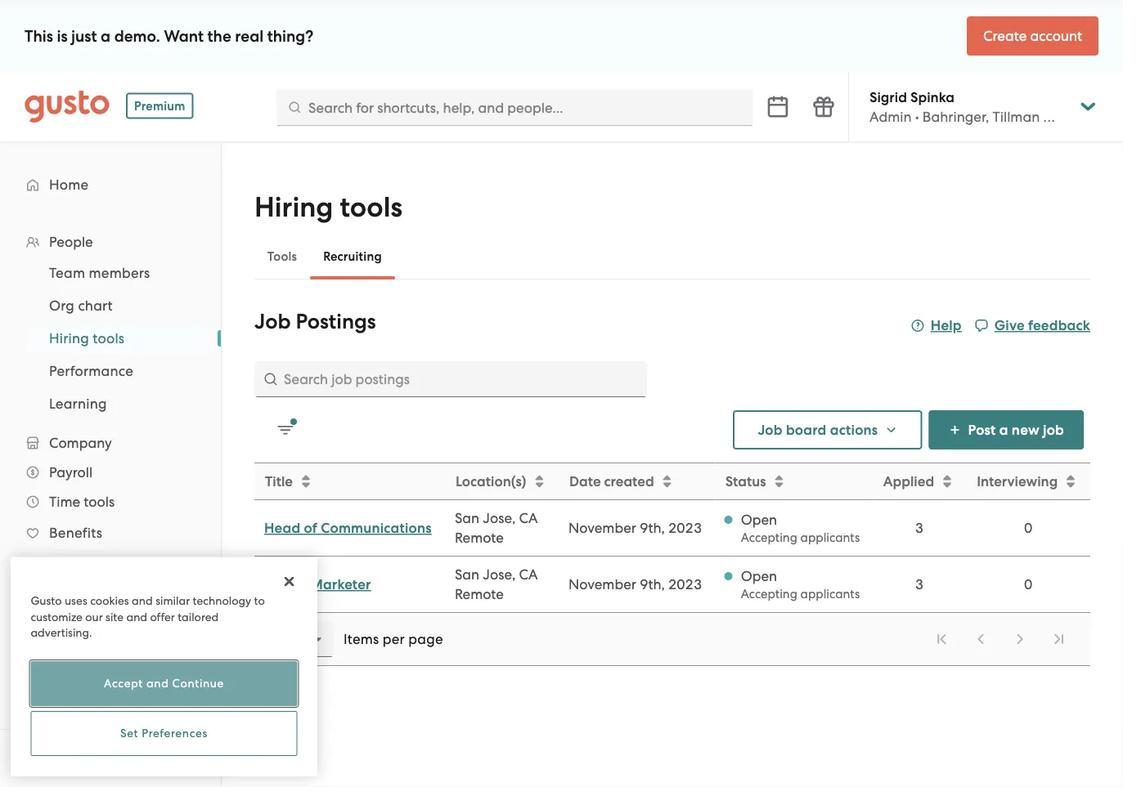 Task type: describe. For each thing, give the bounding box(es) containing it.
9th, for senior marketer
[[640, 577, 665, 593]]

hiring tools inside list
[[49, 331, 125, 347]]

job for job postings
[[254, 310, 291, 335]]

refer
[[49, 712, 83, 728]]

recruiting button
[[310, 237, 395, 277]]

hiring tools link
[[29, 324, 205, 353]]

0 for head of communications
[[1024, 520, 1033, 537]]

help
[[931, 317, 962, 334]]

per
[[383, 632, 405, 648]]

uses
[[65, 595, 87, 608]]

terms
[[25, 752, 59, 767]]

company
[[49, 435, 112, 452]]

the
[[207, 27, 231, 45]]

of
[[304, 520, 318, 537]]

remote for head of communications
[[455, 530, 504, 547]]

team members link
[[29, 259, 205, 288]]

status
[[725, 473, 766, 490]]

feedback
[[1028, 317, 1091, 334]]

tools
[[268, 250, 297, 264]]

payroll
[[49, 465, 93, 481]]

title
[[265, 473, 293, 490]]

directory
[[80, 620, 139, 637]]

team members
[[49, 265, 150, 281]]

communications
[[321, 520, 432, 537]]

create
[[984, 28, 1027, 44]]

preferences
[[142, 727, 208, 741]]

date created
[[569, 473, 654, 490]]

terms link
[[25, 752, 59, 767]]

chart
[[78, 298, 113, 314]]

settings
[[49, 679, 102, 695]]

spinka
[[911, 89, 955, 105]]

create account
[[984, 28, 1082, 44]]

grid containing title
[[254, 463, 1091, 614]]

ca for head of communications
[[519, 511, 538, 527]]

job board actions button
[[733, 411, 923, 450]]

job
[[1043, 422, 1064, 439]]

page
[[409, 632, 443, 648]]

site
[[106, 611, 124, 624]]

applied
[[883, 473, 934, 490]]

1 , from the left
[[59, 752, 62, 767]]

head of communications
[[264, 520, 432, 537]]

home
[[49, 177, 89, 193]]

post a new job link
[[929, 411, 1084, 450]]

jose, for senior marketer
[[483, 567, 516, 583]]

job postings
[[254, 310, 376, 335]]

demo.
[[114, 27, 160, 45]]

•
[[915, 109, 919, 125]]

give feedback
[[995, 317, 1091, 334]]

similar
[[156, 595, 190, 608]]

job for job board actions
[[758, 422, 783, 439]]

members
[[89, 265, 150, 281]]

want
[[164, 27, 204, 45]]

and inside sigrid spinka admin • bahringer, tillman and oga
[[1044, 109, 1069, 125]]

set preferences
[[120, 727, 208, 741]]

time tools
[[49, 494, 115, 511]]

sigrid
[[870, 89, 907, 105]]

san jose, ca remote for head of communications
[[455, 511, 538, 547]]

offer
[[150, 611, 175, 624]]

applicants for head of communications
[[801, 531, 860, 545]]

org chart
[[49, 298, 113, 314]]

applied button
[[874, 465, 966, 499]]

tools inside dropdown button
[[84, 494, 115, 511]]

technology
[[193, 595, 251, 608]]

2023 for head of communications
[[669, 520, 702, 537]]

2023 for senior marketer
[[669, 577, 702, 593]]

november 9th, 2023 for senior marketer
[[569, 577, 702, 593]]

people
[[49, 234, 93, 250]]

post a new job
[[968, 422, 1064, 439]]

list containing team members
[[0, 257, 221, 421]]

9th, for head of communications
[[640, 520, 665, 537]]

senior marketer link
[[264, 577, 371, 593]]

admin
[[870, 109, 912, 125]]

date
[[569, 473, 601, 490]]

jose, for head of communications
[[483, 511, 516, 527]]

1 horizontal spatial hiring tools
[[254, 191, 403, 224]]

date created button
[[560, 465, 714, 499]]

board
[[786, 422, 827, 439]]

2 , from the left
[[107, 752, 110, 767]]

real
[[235, 27, 264, 45]]

set preferences button
[[31, 712, 298, 757]]

san for head of communications
[[455, 511, 480, 527]]

recruiting
[[323, 250, 382, 264]]

our
[[85, 611, 103, 624]]

san for senior marketer
[[455, 567, 480, 583]]

november 9th, 2023 for head of communications
[[569, 520, 702, 537]]

give
[[995, 317, 1025, 334]]

is
[[57, 27, 68, 45]]

status button
[[716, 465, 872, 499]]

accept and continue
[[104, 677, 224, 691]]

org chart link
[[29, 291, 205, 321]]

list containing home
[[0, 169, 221, 788]]

time tools button
[[16, 488, 205, 517]]



Task type: locate. For each thing, give the bounding box(es) containing it.
app directory link
[[16, 614, 205, 643]]

people button
[[16, 227, 205, 257]]

9th,
[[640, 520, 665, 537], [640, 577, 665, 593]]

0 vertical spatial san jose, ca remote
[[455, 511, 538, 547]]

0 vertical spatial open
[[741, 512, 777, 529]]

1 san from the top
[[455, 511, 480, 527]]

1 horizontal spatial hiring
[[254, 191, 333, 224]]

tools down payroll dropdown button
[[84, 494, 115, 511]]

november for head of communications
[[569, 520, 637, 537]]

continue
[[172, 677, 224, 691]]

global-search element
[[277, 89, 754, 126]]

learning
[[49, 396, 107, 412]]

interviewing
[[977, 473, 1058, 490]]

and up offer
[[132, 595, 153, 608]]

marketer
[[310, 577, 371, 593]]

1 jose, from the top
[[483, 511, 516, 527]]

open for senior marketer
[[741, 569, 777, 585]]

1 horizontal spatial ,
[[107, 752, 110, 767]]

tillman
[[993, 109, 1040, 125]]

applicants for senior marketer
[[801, 587, 860, 602]]

2 jose, from the top
[[483, 567, 516, 583]]

senior marketer
[[264, 577, 371, 593]]

hiring down the org
[[49, 331, 89, 347]]

,
[[59, 752, 62, 767], [107, 752, 110, 767]]

2023 up page navigation element
[[669, 577, 702, 593]]

0 horizontal spatial hiring tools
[[49, 331, 125, 347]]

0 vertical spatial 2023
[[669, 520, 702, 537]]

jose,
[[483, 511, 516, 527], [483, 567, 516, 583]]

1 vertical spatial san
[[455, 567, 480, 583]]

0 vertical spatial 0
[[1024, 520, 1033, 537]]

open accepting applicants for senior marketer
[[741, 569, 860, 602]]

settings link
[[16, 673, 205, 702]]

1 ca from the top
[[519, 511, 538, 527]]

set
[[120, 727, 138, 741]]

location(s)
[[456, 473, 526, 490]]

page navigation element
[[254, 613, 1091, 667]]

2 open accepting applicants from the top
[[741, 569, 860, 602]]

1 vertical spatial 0
[[1024, 577, 1033, 593]]

1 applicants from the top
[[801, 531, 860, 545]]

2 accepting from the top
[[741, 587, 798, 602]]

& left earn on the left bottom of the page
[[87, 712, 97, 728]]

this
[[25, 27, 53, 45]]

team
[[49, 265, 85, 281]]

2 vertical spatial tools
[[84, 494, 115, 511]]

help button
[[911, 316, 962, 336]]

2 remote from the top
[[455, 587, 504, 603]]

account
[[1030, 28, 1082, 44]]

1 vertical spatial 9th,
[[640, 577, 665, 593]]

1 vertical spatial hiring tools
[[49, 331, 125, 347]]

0 horizontal spatial ,
[[59, 752, 62, 767]]

payroll button
[[16, 458, 205, 488]]

tools
[[340, 191, 403, 224], [93, 331, 125, 347], [84, 494, 115, 511]]

reports
[[49, 587, 99, 604]]

2 november from the top
[[569, 577, 637, 593]]

title button
[[255, 465, 444, 499]]

open accepting applicants for head of communications
[[741, 512, 860, 545]]

1 remote from the top
[[455, 530, 504, 547]]

head
[[264, 520, 301, 537]]

&
[[87, 712, 97, 728], [113, 752, 122, 767]]

app directory
[[49, 620, 139, 637]]

and
[[1044, 109, 1069, 125], [132, 595, 153, 608], [126, 611, 147, 624], [146, 677, 169, 691]]

0 vertical spatial tools
[[340, 191, 403, 224]]

cookies
[[125, 752, 170, 767]]

0 for senior marketer
[[1024, 577, 1033, 593]]

this is just a demo. want the real thing?
[[25, 27, 314, 45]]

and right 'site'
[[126, 611, 147, 624]]

1 vertical spatial remote
[[455, 587, 504, 603]]

remote for senior marketer
[[455, 587, 504, 603]]

accepting for head of communications
[[741, 531, 798, 545]]

actions
[[830, 422, 878, 439]]

0 vertical spatial 3
[[915, 520, 924, 537]]

refer & earn
[[49, 712, 131, 728]]

0 horizontal spatial a
[[101, 27, 111, 45]]

& inside list
[[87, 712, 97, 728]]

senior
[[264, 577, 306, 593]]

1 vertical spatial jose,
[[483, 567, 516, 583]]

0 vertical spatial ca
[[519, 511, 538, 527]]

home link
[[16, 170, 205, 200]]

app
[[49, 620, 77, 637]]

job
[[254, 310, 291, 335], [758, 422, 783, 439]]

9th, up page navigation element
[[640, 577, 665, 593]]

0 vertical spatial san
[[455, 511, 480, 527]]

1 0 from the top
[[1024, 520, 1033, 537]]

1 accepting from the top
[[741, 531, 798, 545]]

0 vertical spatial november 9th, 2023
[[569, 520, 702, 537]]

1 vertical spatial san jose, ca remote
[[455, 567, 538, 603]]

refer & earn link
[[16, 705, 205, 735]]

1 9th, from the top
[[640, 520, 665, 537]]

2 9th, from the top
[[640, 577, 665, 593]]

2 november 9th, 2023 from the top
[[569, 577, 702, 593]]

items
[[344, 632, 379, 648]]

1 vertical spatial ca
[[519, 567, 538, 583]]

3 for head of communications
[[915, 520, 924, 537]]

1 open accepting applicants from the top
[[741, 512, 860, 545]]

performance link
[[29, 357, 205, 386]]

new notifications image
[[277, 419, 297, 439]]

1 2023 from the top
[[669, 520, 702, 537]]

a right "post"
[[1000, 422, 1009, 439]]

1 vertical spatial applicants
[[801, 587, 860, 602]]

0 vertical spatial job
[[254, 310, 291, 335]]

customize
[[31, 611, 83, 624]]

gusto
[[31, 595, 62, 608]]

open for head of communications
[[741, 512, 777, 529]]

san jose, ca remote for senior marketer
[[455, 567, 538, 603]]

1 november from the top
[[569, 520, 637, 537]]

tools up performance link
[[93, 331, 125, 347]]

1 vertical spatial job
[[758, 422, 783, 439]]

and inside button
[[146, 677, 169, 691]]

gusto uses cookies and similar technology to customize our site and offer tailored advertising.
[[31, 595, 265, 640]]

0 vertical spatial jose,
[[483, 511, 516, 527]]

0 horizontal spatial job
[[254, 310, 291, 335]]

2 3 from the top
[[915, 577, 924, 593]]

1 3 from the top
[[915, 520, 924, 537]]

learning link
[[29, 389, 205, 419]]

& down the set
[[113, 752, 122, 767]]

2 0 from the top
[[1024, 577, 1033, 593]]

3 for senior marketer
[[915, 577, 924, 593]]

0 vertical spatial open accepting applicants
[[741, 512, 860, 545]]

hiring tools tab list
[[254, 234, 1091, 280]]

bahringer,
[[923, 109, 989, 125]]

thing?
[[267, 27, 314, 45]]

cookies
[[90, 595, 129, 608]]

open accepting applicants
[[741, 512, 860, 545], [741, 569, 860, 602]]

1 vertical spatial open
[[741, 569, 777, 585]]

0 vertical spatial hiring tools
[[254, 191, 403, 224]]

1 san jose, ca remote from the top
[[455, 511, 538, 547]]

1 vertical spatial november
[[569, 577, 637, 593]]

november 9th, 2023 up page navigation element
[[569, 577, 702, 593]]

list
[[0, 169, 221, 788], [0, 257, 221, 421], [924, 622, 1078, 658]]

terms , privacy , & cookies
[[25, 752, 170, 767]]

advertising.
[[31, 627, 92, 640]]

earn
[[100, 712, 131, 728]]

postings
[[296, 310, 376, 335]]

list inside page navigation element
[[924, 622, 1078, 658]]

hiring up tools
[[254, 191, 333, 224]]

company button
[[16, 429, 205, 458]]

2 2023 from the top
[[669, 577, 702, 593]]

accepting for senior marketer
[[741, 587, 798, 602]]

and right the accept
[[146, 677, 169, 691]]

0 vertical spatial accepting
[[741, 531, 798, 545]]

and left the oga
[[1044, 109, 1069, 125]]

home image
[[25, 90, 110, 123]]

hiring tools up the performance
[[49, 331, 125, 347]]

1 vertical spatial a
[[1000, 422, 1009, 439]]

benefits
[[49, 525, 102, 542]]

post
[[968, 422, 996, 439]]

1 vertical spatial &
[[113, 752, 122, 767]]

1 november 9th, 2023 from the top
[[569, 520, 702, 537]]

1 vertical spatial tools
[[93, 331, 125, 347]]

november 9th, 2023 down date created button
[[569, 520, 702, 537]]

a right just at the top left
[[101, 27, 111, 45]]

hiring
[[254, 191, 333, 224], [49, 331, 89, 347]]

november for senior marketer
[[569, 577, 637, 593]]

1 vertical spatial accepting
[[741, 587, 798, 602]]

2 san jose, ca remote from the top
[[455, 567, 538, 603]]

1 vertical spatial november 9th, 2023
[[569, 577, 702, 593]]

Search job postings field
[[254, 362, 647, 398]]

1 vertical spatial hiring
[[49, 331, 89, 347]]

1 open from the top
[[741, 512, 777, 529]]

privacy link
[[65, 752, 107, 767]]

to
[[254, 595, 265, 608]]

1 vertical spatial 2023
[[669, 577, 702, 593]]

2 ca from the top
[[519, 567, 538, 583]]

1 horizontal spatial job
[[758, 422, 783, 439]]

applicants
[[801, 531, 860, 545], [801, 587, 860, 602]]

2 applicants from the top
[[801, 587, 860, 602]]

san jose, ca remote
[[455, 511, 538, 547], [455, 567, 538, 603]]

grid
[[254, 463, 1091, 614]]

november 9th, 2023
[[569, 520, 702, 537], [569, 577, 702, 593]]

time
[[49, 494, 80, 511]]

1 horizontal spatial a
[[1000, 422, 1009, 439]]

job left board
[[758, 422, 783, 439]]

1 vertical spatial 3
[[915, 577, 924, 593]]

create account link
[[967, 16, 1099, 56]]

just
[[71, 27, 97, 45]]

0 vertical spatial a
[[101, 27, 111, 45]]

0 vertical spatial november
[[569, 520, 637, 537]]

2 san from the top
[[455, 567, 480, 583]]

0 vertical spatial 9th,
[[640, 520, 665, 537]]

job inside popup button
[[758, 422, 783, 439]]

2023 down date created button
[[669, 520, 702, 537]]

ca for senior marketer
[[519, 567, 538, 583]]

0 vertical spatial remote
[[455, 530, 504, 547]]

0 vertical spatial &
[[87, 712, 97, 728]]

job left postings
[[254, 310, 291, 335]]

0 horizontal spatial hiring
[[49, 331, 89, 347]]

benefits link
[[16, 519, 205, 548]]

, left privacy link
[[59, 752, 62, 767]]

1 vertical spatial open accepting applicants
[[741, 569, 860, 602]]

2 open from the top
[[741, 569, 777, 585]]

9th, down date created button
[[640, 520, 665, 537]]

san
[[455, 511, 480, 527], [455, 567, 480, 583]]

items per page
[[344, 632, 443, 648]]

0
[[1024, 520, 1033, 537], [1024, 577, 1033, 593]]

0 horizontal spatial &
[[87, 712, 97, 728]]

performance
[[49, 363, 133, 380]]

2023
[[669, 520, 702, 537], [669, 577, 702, 593]]

, down refer & earn link
[[107, 752, 110, 767]]

job board actions
[[758, 422, 878, 439]]

tools up recruiting button
[[340, 191, 403, 224]]

head of communications link
[[264, 520, 432, 537]]

hiring inside hiring tools link
[[49, 331, 89, 347]]

0 vertical spatial hiring
[[254, 191, 333, 224]]

hiring tools up recruiting button
[[254, 191, 403, 224]]

1 horizontal spatial &
[[113, 752, 122, 767]]

premium button
[[126, 93, 194, 119]]

0 vertical spatial applicants
[[801, 531, 860, 545]]

accept
[[104, 677, 143, 691]]

Search for shortcuts, help, and people... field
[[308, 98, 741, 117]]



Task type: vqa. For each thing, say whether or not it's contained in the screenshot.
top the 'Jose,'
yes



